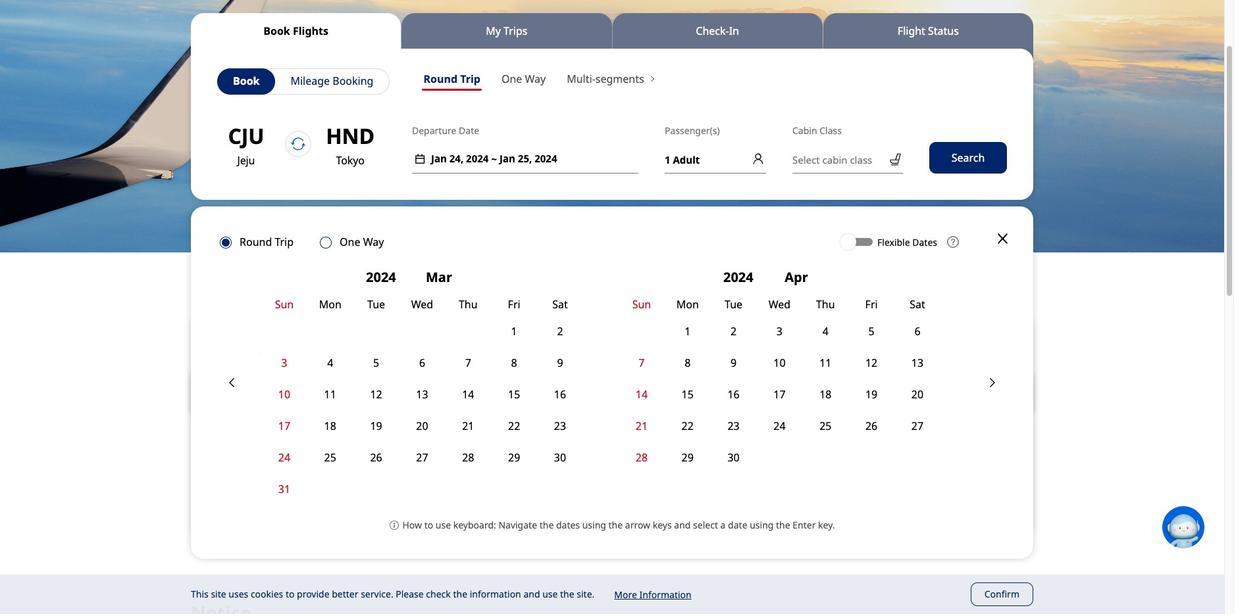 Task type: describe. For each thing, give the bounding box(es) containing it.
2 21 from the left
[[636, 419, 648, 433]]

date
[[728, 519, 747, 532]]

cabin
[[822, 153, 847, 166]]

this site uses cookies to provide better service. please check the information and use the site.
[[191, 589, 595, 601]]

1 jan from the left
[[431, 152, 447, 165]]

2 for mar
[[557, 324, 563, 339]]

0 horizontal spatial 25
[[324, 451, 336, 465]]

1 vertical spatial 27
[[416, 451, 428, 465]]

2 16 button from the left
[[711, 379, 757, 410]]

1 horizontal spatial 18 button
[[803, 379, 849, 410]]

my trips
[[486, 23, 528, 38]]

2 15 button from the left
[[665, 379, 711, 410]]

1 for mar
[[511, 324, 517, 339]]

1 15 from the left
[[508, 387, 520, 402]]

2 9 button from the left
[[711, 347, 757, 379]]

22 for 2nd 22 button
[[682, 419, 694, 433]]

1 vertical spatial to
[[286, 589, 294, 601]]

0 horizontal spatial 4
[[327, 356, 333, 370]]

service.
[[361, 589, 393, 601]]

this
[[377, 484, 399, 500]]

0 horizontal spatial 18 button
[[307, 410, 353, 442]]

select
[[792, 153, 820, 166]]

please
[[396, 589, 424, 601]]

0 vertical spatial use
[[436, 519, 451, 532]]

1 29 button from the left
[[491, 442, 537, 474]]

6 for leftmost 6 button
[[419, 356, 425, 370]]

mileage booking
[[291, 74, 373, 88]]

0 horizontal spatial 26 button
[[353, 442, 399, 474]]

get the gift of award travel this year. skypass visa® cards
[[211, 484, 430, 519]]

2024 left mar
[[366, 269, 400, 286]]

thu for mar
[[459, 297, 478, 312]]

0 horizontal spatial 20 button
[[399, 410, 445, 442]]

13 for the right 13 button
[[912, 356, 924, 370]]

flight status button
[[823, 13, 1033, 49]]

fri for mar
[[508, 297, 520, 312]]

keys
[[653, 519, 672, 532]]

31
[[278, 482, 290, 497]]

0 horizontal spatial 6 button
[[399, 347, 445, 379]]

31 button
[[261, 474, 307, 505]]

trips
[[504, 23, 528, 38]]

1 horizontal spatial 18
[[820, 387, 832, 402]]

book flights
[[263, 23, 328, 38]]

0 vertical spatial to
[[424, 519, 433, 532]]

1 23 button from the left
[[537, 410, 583, 442]]

24 for '24' "button" to the left
[[278, 451, 290, 465]]

the left arrow
[[609, 519, 623, 532]]

1 horizontal spatial 12 button
[[849, 347, 895, 379]]

24 for right '24' "button"
[[774, 419, 786, 433]]

1 horizontal spatial 4 button
[[803, 316, 849, 347]]

13 for the left 13 button
[[416, 387, 428, 402]]

mileage booking button
[[291, 70, 373, 93]]

0 horizontal spatial 27 button
[[399, 442, 445, 474]]

sun for apr
[[632, 297, 651, 312]]

0 horizontal spatial 13 button
[[399, 379, 445, 410]]

in
[[729, 23, 739, 38]]

a
[[720, 519, 726, 532]]

25,
[[518, 152, 532, 165]]

my trips button
[[402, 13, 612, 49]]

how
[[402, 519, 422, 532]]

0 horizontal spatial 3 button
[[261, 347, 307, 379]]

0 horizontal spatial 5 button
[[353, 347, 399, 379]]

flexible dates
[[877, 236, 937, 248]]

0 horizontal spatial and
[[524, 589, 540, 601]]

2 23 button from the left
[[711, 410, 757, 442]]

arrow
[[625, 519, 650, 532]]

select cabin class
[[792, 153, 872, 166]]

gift
[[257, 484, 278, 500]]

1 horizontal spatial 10 button
[[757, 347, 803, 379]]

0 horizontal spatial 10 button
[[261, 379, 307, 410]]

confirm button
[[971, 583, 1033, 607]]

trip for departure date
[[460, 72, 480, 86]]

tue for apr
[[725, 297, 743, 312]]

1 horizontal spatial 13 button
[[895, 347, 941, 379]]

way for 2024
[[363, 235, 384, 249]]

1 16 button from the left
[[537, 379, 583, 410]]

of
[[281, 484, 293, 500]]

1 vertical spatial 17
[[278, 419, 290, 433]]

1 horizontal spatial and
[[674, 519, 691, 532]]

key.
[[818, 519, 835, 532]]

cards
[[301, 503, 334, 519]]

confirm
[[984, 588, 1020, 601]]

cabin
[[792, 124, 817, 137]]

1 adult
[[665, 153, 700, 166]]

check-in button
[[612, 13, 823, 49]]

2024 left apr
[[723, 269, 757, 286]]

flights
[[293, 23, 328, 38]]

more information
[[614, 589, 692, 602]]

1 horizontal spatial 19 button
[[849, 379, 895, 410]]

travel
[[338, 484, 373, 500]]

2 8 button from the left
[[665, 347, 711, 379]]

1 14 button from the left
[[445, 379, 491, 410]]

1 for apr
[[685, 324, 691, 339]]

award
[[296, 484, 334, 500]]

2 22 button from the left
[[665, 410, 711, 442]]

2 21 button from the left
[[619, 410, 665, 442]]

fri for apr
[[865, 297, 878, 312]]

1 horizontal spatial 3 button
[[757, 316, 803, 347]]

one for 2024
[[340, 235, 360, 249]]

the left site.
[[560, 589, 574, 601]]

0 horizontal spatial 11 button
[[307, 379, 353, 410]]

select cabin class button
[[792, 145, 903, 174]]

1 horizontal spatial 27 button
[[895, 410, 941, 442]]

1 horizontal spatial 26 button
[[849, 410, 895, 442]]

chat w
[[1205, 522, 1234, 534]]

select
[[693, 519, 718, 532]]

1 horizontal spatial 5 button
[[849, 316, 895, 347]]

book flights button
[[191, 13, 401, 49]]

segments
[[596, 72, 644, 86]]

jeju
[[237, 153, 255, 168]]

one for departure date
[[502, 72, 522, 86]]

site.
[[577, 589, 595, 601]]

keyboard:
[[453, 519, 496, 532]]

flight status
[[898, 23, 959, 38]]

1 horizontal spatial 27
[[912, 419, 924, 433]]

my
[[486, 23, 501, 38]]

1 horizontal spatial 6 button
[[895, 316, 941, 347]]

book button
[[233, 70, 260, 93]]

multi-segments link
[[566, 71, 656, 91]]

1 vertical spatial 20
[[416, 419, 428, 433]]

visa®
[[264, 503, 298, 519]]

provide
[[297, 589, 329, 601]]

dates
[[556, 519, 580, 532]]

7 for second 7 button
[[639, 356, 645, 370]]

how to use keyboard: navigate the dates using the arrow keys and select a date using the enter key.
[[402, 519, 835, 532]]

1 28 button from the left
[[445, 442, 491, 474]]

1 adult button
[[665, 145, 766, 174]]

check-in
[[696, 23, 739, 38]]

class
[[850, 153, 872, 166]]

more information link
[[614, 589, 692, 602]]

19 for the rightmost 19 button
[[866, 387, 878, 402]]

w
[[1227, 522, 1234, 534]]

2 7 button from the left
[[619, 347, 665, 379]]

8 for second 8 button
[[685, 356, 691, 370]]

1 horizontal spatial 20
[[912, 387, 924, 402]]

1 16 from the left
[[554, 387, 566, 402]]

round for 2024
[[240, 235, 272, 249]]

1 horizontal spatial 20 button
[[895, 379, 941, 410]]

date
[[459, 124, 479, 137]]

2 29 button from the left
[[665, 442, 711, 474]]

1 horizontal spatial 24 button
[[757, 410, 803, 442]]

status
[[928, 23, 959, 38]]

1 vertical spatial 18
[[324, 419, 336, 433]]

19 for 19 button to the left
[[370, 419, 382, 433]]

1 8 button from the left
[[491, 347, 537, 379]]

0 horizontal spatial 4 button
[[307, 347, 353, 379]]

5 for the 5 button to the left
[[373, 356, 379, 370]]

tokyo
[[336, 153, 364, 168]]

multi-
[[567, 72, 596, 86]]

1 horizontal spatial 11 button
[[803, 347, 849, 379]]

1 vertical spatial 12
[[370, 387, 382, 402]]

1 horizontal spatial 17 button
[[757, 379, 803, 410]]

cookies
[[251, 589, 283, 601]]

1 30 button from the left
[[537, 442, 583, 474]]

get
[[211, 484, 231, 500]]

get the gift of award travel this year. skypass visa® cards link
[[191, 319, 459, 534]]

round for departure date
[[424, 72, 457, 86]]

~
[[491, 152, 497, 166]]

class
[[820, 124, 842, 137]]

1 horizontal spatial 12
[[866, 356, 878, 370]]

cju jeju
[[228, 122, 264, 168]]

passenger(s)
[[665, 124, 722, 137]]

mileage
[[291, 74, 330, 88]]

11 for leftmost 11 button
[[324, 387, 336, 402]]

flight
[[898, 23, 925, 38]]

0 vertical spatial 25
[[820, 419, 832, 433]]

information
[[639, 589, 692, 602]]

1 15 button from the left
[[491, 379, 537, 410]]

trip for 2024
[[275, 235, 294, 249]]

1 horizontal spatial 4
[[823, 324, 829, 339]]

mon for apr
[[676, 297, 699, 312]]

dates
[[912, 236, 937, 248]]



Task type: vqa. For each thing, say whether or not it's contained in the screenshot.


Task type: locate. For each thing, give the bounding box(es) containing it.
1 21 from the left
[[462, 419, 474, 433]]

information
[[470, 589, 521, 601]]

16 button
[[537, 379, 583, 410], [711, 379, 757, 410]]

29 for first 29 button from left
[[508, 451, 520, 465]]

1 horizontal spatial thu
[[816, 297, 835, 312]]

1 30 from the left
[[554, 451, 566, 465]]

2 sun from the left
[[632, 297, 651, 312]]

8 button
[[491, 347, 537, 379], [665, 347, 711, 379]]

2 using from the left
[[750, 519, 774, 532]]

1 horizontal spatial 8
[[685, 356, 691, 370]]

2 wed from the left
[[769, 297, 791, 312]]

wed
[[411, 297, 433, 312], [769, 297, 791, 312]]

2 7 from the left
[[639, 356, 645, 370]]

2 8 from the left
[[685, 356, 691, 370]]

26
[[866, 419, 878, 433], [370, 451, 382, 465]]

11 for rightmost 11 button
[[820, 356, 832, 370]]

1 horizontal spatial 25
[[820, 419, 832, 433]]

book inside book flights button
[[263, 23, 290, 38]]

0 horizontal spatial to
[[286, 589, 294, 601]]

book
[[263, 23, 290, 38], [233, 74, 260, 88]]

1 22 button from the left
[[491, 410, 537, 442]]

2024
[[466, 152, 489, 165], [535, 152, 557, 165], [366, 269, 400, 286], [723, 269, 757, 286]]

0 vertical spatial 3
[[777, 324, 783, 339]]

0 horizontal spatial 24
[[278, 451, 290, 465]]

1 horizontal spatial 23
[[728, 419, 740, 433]]

28
[[462, 451, 474, 465], [636, 451, 648, 465]]

5 button
[[849, 316, 895, 347], [353, 347, 399, 379]]

1 horizontal spatial one way
[[502, 72, 546, 86]]

21 button
[[445, 410, 491, 442], [619, 410, 665, 442]]

trip
[[460, 72, 480, 86], [275, 235, 294, 249]]

1 horizontal spatial 24
[[774, 419, 786, 433]]

1 horizontal spatial 15 button
[[665, 379, 711, 410]]

6 button
[[895, 316, 941, 347], [399, 347, 445, 379]]

0 vertical spatial 10
[[774, 356, 786, 370]]

6 for 6 button to the right
[[915, 324, 921, 339]]

site
[[211, 589, 226, 601]]

one way for 2024
[[340, 235, 384, 249]]

11 button
[[803, 347, 849, 379], [307, 379, 353, 410]]

tab list containing book flights
[[191, 13, 1033, 49]]

tue for mar
[[367, 297, 385, 312]]

1 wed from the left
[[411, 297, 433, 312]]

0 horizontal spatial 25 button
[[307, 442, 353, 474]]

9 for first 9 button from right
[[731, 356, 737, 370]]

jan right ~
[[500, 152, 515, 165]]

departure date
[[412, 124, 482, 137]]

1 horizontal spatial 22
[[682, 419, 694, 433]]

18
[[820, 387, 832, 402], [324, 419, 336, 433]]

1 23 from the left
[[554, 419, 566, 433]]

itinerary type group
[[413, 68, 556, 93]]

book up cju
[[233, 74, 260, 88]]

0 horizontal spatial 5
[[373, 356, 379, 370]]

9 for 2nd 9 button from the right
[[557, 356, 563, 370]]

1 horizontal spatial 8 button
[[665, 347, 711, 379]]

book for book
[[233, 74, 260, 88]]

1 9 button from the left
[[537, 347, 583, 379]]

1 horizontal spatial sun
[[632, 297, 651, 312]]

1 7 button from the left
[[445, 347, 491, 379]]

the up 'skypass'
[[234, 484, 254, 500]]

wed down apr
[[769, 297, 791, 312]]

20 button
[[895, 379, 941, 410], [399, 410, 445, 442]]

use right how
[[436, 519, 451, 532]]

way inside the itinerary type 'group'
[[525, 72, 546, 86]]

flexible
[[877, 236, 910, 248]]

apr
[[785, 269, 808, 286]]

1 horizontal spatial 10
[[774, 356, 786, 370]]

1 horizontal spatial 14 button
[[619, 379, 665, 410]]

1 horizontal spatial use
[[542, 589, 558, 601]]

0 horizontal spatial sat
[[552, 297, 568, 312]]

1 horizontal spatial 2 button
[[711, 316, 757, 347]]

0 vertical spatial 6
[[915, 324, 921, 339]]

1 tue from the left
[[367, 297, 385, 312]]

1 vertical spatial 5
[[373, 356, 379, 370]]

9 button
[[537, 347, 583, 379], [711, 347, 757, 379]]

mon for mar
[[319, 297, 341, 312]]

1 21 button from the left
[[445, 410, 491, 442]]

and right information
[[524, 589, 540, 601]]

hnd
[[326, 122, 375, 150]]

booking type group
[[217, 68, 390, 95]]

14
[[462, 387, 474, 402], [636, 387, 648, 402]]

the left "dates"
[[540, 519, 554, 532]]

1 horizontal spatial sat
[[910, 297, 925, 312]]

2 16 from the left
[[728, 387, 740, 402]]

0 horizontal spatial 30
[[554, 451, 566, 465]]

0 vertical spatial 20
[[912, 387, 924, 402]]

sun for mar
[[275, 297, 294, 312]]

30 button
[[537, 442, 583, 474], [711, 442, 757, 474]]

27 button
[[895, 410, 941, 442], [399, 442, 445, 474]]

2 jan from the left
[[500, 152, 515, 165]]

1 vertical spatial way
[[363, 235, 384, 249]]

skypass
[[211, 503, 260, 519]]

14 for second 14 button from the left
[[636, 387, 648, 402]]

17
[[774, 387, 786, 402], [278, 419, 290, 433]]

4 button
[[803, 316, 849, 347], [307, 347, 353, 379]]

0 horizontal spatial 12 button
[[353, 379, 399, 410]]

one inside the itinerary type 'group'
[[502, 72, 522, 86]]

0 horizontal spatial 1
[[511, 324, 517, 339]]

26 for 26 button to the left
[[370, 451, 382, 465]]

book left flights
[[263, 23, 290, 38]]

2024 right 25,
[[535, 152, 557, 165]]

to right how
[[424, 519, 433, 532]]

the right check
[[453, 589, 467, 601]]

1 vertical spatial 19
[[370, 419, 382, 433]]

0 horizontal spatial 26
[[370, 451, 382, 465]]

0 vertical spatial round
[[424, 72, 457, 86]]

13
[[912, 356, 924, 370], [416, 387, 428, 402]]

21
[[462, 419, 474, 433], [636, 419, 648, 433]]

26 for 26 button to the right
[[866, 419, 878, 433]]

round inside the itinerary type 'group'
[[424, 72, 457, 86]]

1 vertical spatial 10
[[278, 387, 290, 402]]

1 button for apr
[[665, 316, 711, 347]]

cabin class
[[792, 124, 844, 137]]

1 vertical spatial 6
[[419, 356, 425, 370]]

2 fri from the left
[[865, 297, 878, 312]]

2 mon from the left
[[676, 297, 699, 312]]

23
[[554, 419, 566, 433], [728, 419, 740, 433]]

2 29 from the left
[[682, 451, 694, 465]]

2 15 from the left
[[682, 387, 694, 402]]

way for departure date
[[525, 72, 546, 86]]

adult
[[673, 153, 700, 166]]

2 1 button from the left
[[665, 316, 711, 347]]

0 horizontal spatial 2 button
[[537, 316, 583, 347]]

1 horizontal spatial 25 button
[[803, 410, 849, 442]]

round trip
[[424, 72, 480, 86], [240, 235, 294, 249]]

2 9 from the left
[[731, 356, 737, 370]]

1 sat from the left
[[552, 297, 568, 312]]

to right cookies
[[286, 589, 294, 601]]

one way
[[502, 72, 546, 86], [340, 235, 384, 249]]

0 horizontal spatial wed
[[411, 297, 433, 312]]

22 button
[[491, 410, 537, 442], [665, 410, 711, 442]]

2 14 button from the left
[[619, 379, 665, 410]]

one
[[502, 72, 522, 86], [340, 235, 360, 249]]

use
[[436, 519, 451, 532], [542, 589, 558, 601]]

thu
[[459, 297, 478, 312], [816, 297, 835, 312]]

multi-segments
[[567, 72, 647, 86]]

chat
[[1205, 522, 1225, 534]]

1 horizontal spatial trip
[[460, 72, 480, 86]]

1 9 from the left
[[557, 356, 563, 370]]

14 for 2nd 14 button from the right
[[462, 387, 474, 402]]

1 horizontal spatial using
[[750, 519, 774, 532]]

0 horizontal spatial one way
[[340, 235, 384, 249]]

1 mon from the left
[[319, 297, 341, 312]]

1 button for mar
[[491, 316, 537, 347]]

2 2 from the left
[[731, 324, 737, 339]]

book inside booking type group
[[233, 74, 260, 88]]

this
[[191, 589, 208, 601]]

sat for apr
[[910, 297, 925, 312]]

1 horizontal spatial 28 button
[[619, 442, 665, 474]]

2 sat from the left
[[910, 297, 925, 312]]

1 horizontal spatial mon
[[676, 297, 699, 312]]

0 vertical spatial book
[[263, 23, 290, 38]]

better
[[332, 589, 358, 601]]

sat for mar
[[552, 297, 568, 312]]

2 14 from the left
[[636, 387, 648, 402]]

1 vertical spatial 25
[[324, 451, 336, 465]]

3 for the rightmost 3 button
[[777, 324, 783, 339]]

1 horizontal spatial 17
[[774, 387, 786, 402]]

9
[[557, 356, 563, 370], [731, 356, 737, 370]]

1 29 from the left
[[508, 451, 520, 465]]

0 horizontal spatial 11
[[324, 387, 336, 402]]

1 vertical spatial 26
[[370, 451, 382, 465]]

2 button for apr
[[711, 316, 757, 347]]

3
[[777, 324, 783, 339], [281, 356, 287, 370]]

3 for left 3 button
[[281, 356, 287, 370]]

0 horizontal spatial book
[[233, 74, 260, 88]]

0 vertical spatial and
[[674, 519, 691, 532]]

1 sun from the left
[[275, 297, 294, 312]]

1 vertical spatial book
[[233, 74, 260, 88]]

search
[[952, 151, 985, 165]]

0 horizontal spatial 22
[[508, 419, 520, 433]]

2
[[557, 324, 563, 339], [731, 324, 737, 339]]

2 23 from the left
[[728, 419, 740, 433]]

0 horizontal spatial jan
[[431, 152, 447, 165]]

search button
[[929, 142, 1007, 174]]

departure
[[412, 124, 456, 137]]

fri
[[508, 297, 520, 312], [865, 297, 878, 312]]

1 thu from the left
[[459, 297, 478, 312]]

0 horizontal spatial 27
[[416, 451, 428, 465]]

2 28 button from the left
[[619, 442, 665, 474]]

2 tue from the left
[[725, 297, 743, 312]]

0 horizontal spatial 17 button
[[261, 410, 307, 442]]

1 horizontal spatial 6
[[915, 324, 921, 339]]

chat w link
[[1162, 507, 1234, 549]]

0 horizontal spatial 8 button
[[491, 347, 537, 379]]

15 button
[[491, 379, 537, 410], [665, 379, 711, 410]]

1 28 from the left
[[462, 451, 474, 465]]

0 horizontal spatial 12
[[370, 387, 382, 402]]

thu for apr
[[816, 297, 835, 312]]

22 for 2nd 22 button from the right
[[508, 419, 520, 433]]

check
[[426, 589, 451, 601]]

1 2 from the left
[[557, 324, 563, 339]]

and
[[674, 519, 691, 532], [524, 589, 540, 601]]

2 30 from the left
[[728, 451, 740, 465]]

1 using from the left
[[582, 519, 606, 532]]

23 button
[[537, 410, 583, 442], [711, 410, 757, 442]]

0 vertical spatial 26
[[866, 419, 878, 433]]

cju
[[228, 122, 264, 150]]

the inside "get the gift of award travel this year. skypass visa® cards"
[[234, 484, 254, 500]]

1 vertical spatial one
[[340, 235, 360, 249]]

1 22 from the left
[[508, 419, 520, 433]]

0 horizontal spatial 24 button
[[261, 442, 307, 474]]

2 horizontal spatial 1
[[685, 324, 691, 339]]

1 horizontal spatial 9
[[731, 356, 737, 370]]

1 7 from the left
[[465, 356, 471, 370]]

tab list
[[191, 13, 1033, 49]]

uses
[[229, 589, 248, 601]]

0 horizontal spatial 7
[[465, 356, 471, 370]]

wed for mar
[[411, 297, 433, 312]]

22
[[508, 419, 520, 433], [682, 419, 694, 433]]

2 button
[[537, 316, 583, 347], [711, 316, 757, 347]]

navigate
[[499, 519, 537, 532]]

more
[[614, 589, 637, 602]]

round trip inside the itinerary type 'group'
[[424, 72, 480, 86]]

2 22 from the left
[[682, 419, 694, 433]]

7 button
[[445, 347, 491, 379], [619, 347, 665, 379]]

2 button for mar
[[537, 316, 583, 347]]

19
[[866, 387, 878, 402], [370, 419, 382, 433]]

1 horizontal spatial fri
[[865, 297, 878, 312]]

1 horizontal spatial 29 button
[[665, 442, 711, 474]]

25 button
[[803, 410, 849, 442], [307, 442, 353, 474]]

0 horizontal spatial 14
[[462, 387, 474, 402]]

15
[[508, 387, 520, 402], [682, 387, 694, 402]]

book for book flights
[[263, 23, 290, 38]]

1 1 button from the left
[[491, 316, 537, 347]]

using right "dates"
[[582, 519, 606, 532]]

the left the enter
[[776, 519, 790, 532]]

10 for the leftmost 10 button
[[278, 387, 290, 402]]

wed down mar
[[411, 297, 433, 312]]

10 for the right 10 button
[[774, 356, 786, 370]]

booking
[[333, 74, 373, 88]]

1 vertical spatial 13
[[416, 387, 428, 402]]

29 for second 29 button
[[682, 451, 694, 465]]

0 horizontal spatial 30 button
[[537, 442, 583, 474]]

wed for apr
[[769, 297, 791, 312]]

sat
[[552, 297, 568, 312], [910, 297, 925, 312]]

5 for right the 5 button
[[869, 324, 875, 339]]

round trip for departure date
[[424, 72, 480, 86]]

1 vertical spatial trip
[[275, 235, 294, 249]]

using right the date
[[750, 519, 774, 532]]

0 vertical spatial one way
[[502, 72, 546, 86]]

8 for 1st 8 button from the left
[[511, 356, 517, 370]]

1 14 from the left
[[462, 387, 474, 402]]

jan 24, 2024 ~ jan 25, 2024
[[431, 152, 557, 166]]

2 for apr
[[731, 324, 737, 339]]

2 28 from the left
[[636, 451, 648, 465]]

0 vertical spatial way
[[525, 72, 546, 86]]

0 horizontal spatial sun
[[275, 297, 294, 312]]

5
[[869, 324, 875, 339], [373, 356, 379, 370]]

mon
[[319, 297, 341, 312], [676, 297, 699, 312]]

2 2 button from the left
[[711, 316, 757, 347]]

26 button
[[849, 410, 895, 442], [353, 442, 399, 474]]

24,
[[449, 152, 464, 165]]

0 horizontal spatial 9
[[557, 356, 563, 370]]

1 inside dropdown button
[[665, 153, 670, 166]]

way
[[525, 72, 546, 86], [363, 235, 384, 249]]

1 horizontal spatial 13
[[912, 356, 924, 370]]

enter
[[793, 519, 816, 532]]

jan left 24,
[[431, 152, 447, 165]]

one way for departure date
[[502, 72, 546, 86]]

1 fri from the left
[[508, 297, 520, 312]]

trip inside the itinerary type 'group'
[[460, 72, 480, 86]]

0 horizontal spatial 7 button
[[445, 347, 491, 379]]

2024 left ~
[[466, 152, 489, 165]]

and right keys
[[674, 519, 691, 532]]

2 thu from the left
[[816, 297, 835, 312]]

0 horizontal spatial mon
[[319, 297, 341, 312]]

1 8 from the left
[[511, 356, 517, 370]]

to
[[424, 519, 433, 532], [286, 589, 294, 601]]

1 horizontal spatial 7 button
[[619, 347, 665, 379]]

1 horizontal spatial 1
[[665, 153, 670, 166]]

mar
[[426, 269, 452, 286]]

one way inside the itinerary type 'group'
[[502, 72, 546, 86]]

flexible dates button
[[838, 235, 937, 249]]

year.
[[402, 484, 430, 500]]

30
[[554, 451, 566, 465], [728, 451, 740, 465]]

0 horizontal spatial 19 button
[[353, 410, 399, 442]]

1 2 button from the left
[[537, 316, 583, 347]]

use left site.
[[542, 589, 558, 601]]

7 for 1st 7 button from the left
[[465, 356, 471, 370]]

0 horizontal spatial 19
[[370, 419, 382, 433]]

round trip for 2024
[[240, 235, 294, 249]]

2 30 button from the left
[[711, 442, 757, 474]]

0 horizontal spatial 6
[[419, 356, 425, 370]]



